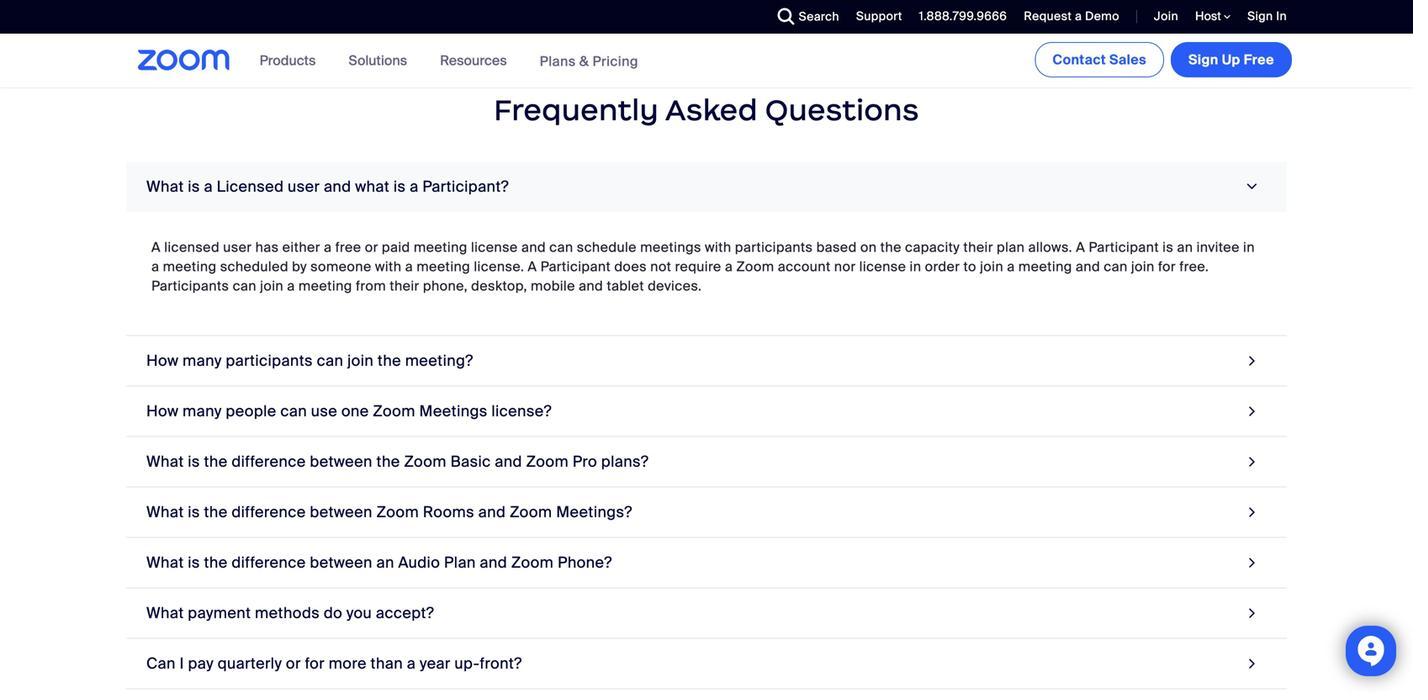 Task type: describe. For each thing, give the bounding box(es) containing it.
phone?
[[558, 553, 612, 572]]

either
[[282, 238, 320, 256]]

quarterly
[[218, 654, 282, 673]]

0 horizontal spatial participant
[[541, 258, 611, 275]]

license?
[[492, 402, 552, 421]]

between for the
[[310, 452, 373, 471]]

capacity
[[905, 238, 960, 256]]

is for what is the difference between an audio plan and zoom phone?
[[188, 553, 200, 572]]

plan
[[444, 553, 476, 572]]

zoom inside how many people can use one zoom meetings license? dropdown button
[[373, 402, 415, 421]]

support
[[856, 8, 903, 24]]

1 horizontal spatial license
[[860, 258, 906, 275]]

someone
[[311, 258, 372, 275]]

what is the difference between an audio plan and zoom phone? button
[[126, 538, 1287, 588]]

contact sales link
[[1035, 42, 1164, 77]]

2 horizontal spatial a
[[1076, 238, 1086, 256]]

right image for and
[[1245, 450, 1260, 473]]

pro
[[573, 452, 597, 471]]

products
[[260, 52, 316, 69]]

host
[[1196, 8, 1224, 24]]

demo
[[1085, 8, 1120, 24]]

based
[[817, 238, 857, 256]]

join link left host
[[1142, 0, 1183, 34]]

between for an
[[310, 553, 373, 572]]

1 horizontal spatial participant
[[1089, 238, 1159, 256]]

0 vertical spatial their
[[964, 238, 994, 256]]

licensed
[[217, 177, 284, 196]]

meetings navigation
[[1032, 34, 1296, 81]]

and inside 'dropdown button'
[[495, 452, 522, 471]]

banner containing contact sales
[[118, 34, 1296, 89]]

in
[[1277, 8, 1287, 24]]

can
[[146, 654, 176, 673]]

is for what is a licensed user and what is a participant?
[[188, 177, 200, 196]]

license.
[[474, 258, 524, 275]]

can left free.
[[1104, 258, 1128, 275]]

difference for the
[[232, 452, 306, 471]]

a down paid
[[405, 258, 413, 275]]

right image for a
[[1245, 652, 1260, 675]]

difference for an
[[232, 553, 306, 572]]

participants inside dropdown button
[[226, 351, 313, 370]]

can i pay quarterly or for more than a year up-front?
[[146, 654, 522, 673]]

zoom left basic
[[404, 452, 447, 471]]

a licensed user has either a free or paid meeting license and can schedule meetings with participants based on the capacity their plan allows. a participant is an invitee in a meeting scheduled by someone with a meeting license. a participant does not require a zoom account nor license in order to join a meeting and can join for free. participants can join a meeting from their phone, desktop, mobile and tablet devices.
[[151, 238, 1255, 295]]

request
[[1024, 8, 1072, 24]]

how many participants can join the meeting? button
[[126, 336, 1287, 386]]

free.
[[1180, 258, 1209, 275]]

right image for license?
[[1245, 400, 1260, 423]]

plan
[[997, 238, 1025, 256]]

can inside dropdown button
[[317, 351, 344, 370]]

between for zoom
[[310, 503, 373, 522]]

what is the difference between zoom rooms and zoom meetings? button
[[126, 487, 1287, 538]]

phone,
[[423, 277, 468, 295]]

questions
[[765, 92, 920, 128]]

contact sales
[[1053, 51, 1147, 69]]

participants
[[151, 277, 229, 295]]

0 vertical spatial with
[[705, 238, 732, 256]]

can inside dropdown button
[[280, 402, 307, 421]]

join right to
[[980, 258, 1004, 275]]

pay
[[188, 654, 214, 673]]

what is the difference between zoom rooms and zoom meetings?
[[146, 503, 633, 522]]

an inside a licensed user has either a free or paid meeting license and can schedule meetings with participants based on the capacity their plan allows. a participant is an invitee in a meeting scheduled by someone with a meeting license. a participant does not require a zoom account nor license in order to join a meeting and can join for free. participants can join a meeting from their phone, desktop, mobile and tablet devices.
[[1177, 238, 1193, 256]]

meetings
[[640, 238, 702, 256]]

a right require
[[725, 258, 733, 275]]

one
[[341, 402, 369, 421]]

front?
[[480, 654, 522, 673]]

licensed
[[164, 238, 220, 256]]

contact
[[1053, 51, 1106, 69]]

free
[[1244, 51, 1275, 69]]

zoom inside a licensed user has either a free or paid meeting license and can schedule meetings with participants based on the capacity their plan allows. a participant is an invitee in a meeting scheduled by someone with a meeting license. a participant does not require a zoom account nor license in order to join a meeting and can join for free. participants can join a meeting from their phone, desktop, mobile and tablet devices.
[[737, 258, 775, 275]]

how many people can use one zoom meetings license?
[[146, 402, 552, 421]]

what for what is the difference between zoom rooms and zoom meetings?
[[146, 503, 184, 522]]

use
[[311, 402, 338, 421]]

frequently asked questions
[[494, 92, 920, 128]]

rooms
[[423, 503, 475, 522]]

how many people can use one zoom meetings license? button
[[126, 386, 1287, 437]]

join left free.
[[1132, 258, 1155, 275]]

right image for meetings?
[[1245, 501, 1260, 524]]

search button
[[765, 0, 844, 34]]

how many participants can join the meeting?
[[146, 351, 473, 370]]

by
[[292, 258, 307, 275]]

sales
[[1110, 51, 1147, 69]]

you
[[347, 603, 372, 623]]

pricing
[[593, 52, 639, 70]]

free
[[335, 238, 361, 256]]

zoom left meetings?
[[510, 503, 552, 522]]

right image inside what payment methods do you accept? dropdown button
[[1245, 602, 1260, 625]]

i
[[180, 654, 184, 673]]

what payment methods do you accept?
[[146, 603, 434, 623]]

participant?
[[423, 177, 509, 196]]

from
[[356, 277, 386, 295]]

resources
[[440, 52, 507, 69]]

what is the difference between the zoom basic and zoom pro plans?
[[146, 452, 649, 471]]

is inside a licensed user has either a free or paid meeting license and can schedule meetings with participants based on the capacity their plan allows. a participant is an invitee in a meeting scheduled by someone with a meeting license. a participant does not require a zoom account nor license in order to join a meeting and can join for free. participants can join a meeting from their phone, desktop, mobile and tablet devices.
[[1163, 238, 1174, 256]]

paid
[[382, 238, 410, 256]]

nor
[[834, 258, 856, 275]]

user inside dropdown button
[[288, 177, 320, 196]]

join
[[1154, 8, 1179, 24]]

sign for sign up free
[[1189, 51, 1219, 69]]

invitee
[[1197, 238, 1240, 256]]

a right the what
[[410, 177, 419, 196]]

allows.
[[1029, 238, 1073, 256]]

what is the difference between the zoom basic and zoom pro plans? button
[[126, 437, 1287, 487]]

year
[[420, 654, 451, 673]]

user inside a licensed user has either a free or paid meeting license and can schedule meetings with participants based on the capacity their plan allows. a participant is an invitee in a meeting scheduled by someone with a meeting license. a participant does not require a zoom account nor license in order to join a meeting and can join for free. participants can join a meeting from their phone, desktop, mobile and tablet devices.
[[223, 238, 252, 256]]

host button
[[1196, 8, 1231, 24]]

a up participants
[[151, 258, 159, 275]]

0 horizontal spatial a
[[151, 238, 161, 256]]

many for participants
[[183, 351, 222, 370]]

sign up free button
[[1171, 42, 1292, 77]]

audio
[[398, 553, 440, 572]]

1.888.799.9666
[[919, 8, 1007, 24]]

desktop,
[[471, 277, 527, 295]]



Task type: locate. For each thing, give the bounding box(es) containing it.
license up license.
[[471, 238, 518, 256]]

how inside how many people can use one zoom meetings license? dropdown button
[[146, 402, 179, 421]]

a left licensed
[[151, 238, 161, 256]]

1 vertical spatial their
[[390, 277, 420, 295]]

solutions button
[[349, 34, 415, 88]]

participants up people
[[226, 351, 313, 370]]

1 horizontal spatial with
[[705, 238, 732, 256]]

difference inside 'dropdown button'
[[232, 452, 306, 471]]

scheduled
[[220, 258, 289, 275]]

a right "allows."
[[1076, 238, 1086, 256]]

0 horizontal spatial in
[[910, 258, 922, 275]]

can up use on the bottom left of the page
[[317, 351, 344, 370]]

zoom left account
[[737, 258, 775, 275]]

1 horizontal spatial in
[[1244, 238, 1255, 256]]

4 right image from the top
[[1245, 652, 1260, 675]]

what for what is the difference between an audio plan and zoom phone?
[[146, 553, 184, 572]]

what payment methods do you accept? button
[[126, 588, 1287, 639]]

right image
[[1245, 349, 1260, 372], [1245, 400, 1260, 423], [1245, 450, 1260, 473], [1245, 652, 1260, 675]]

license
[[471, 238, 518, 256], [860, 258, 906, 275]]

1 horizontal spatial sign
[[1248, 8, 1273, 24]]

what
[[146, 177, 184, 196], [146, 452, 184, 471], [146, 503, 184, 522], [146, 553, 184, 572], [146, 603, 184, 623]]

resources button
[[440, 34, 515, 88]]

0 horizontal spatial with
[[375, 258, 402, 275]]

require
[[675, 258, 722, 275]]

1 vertical spatial how
[[146, 402, 179, 421]]

difference
[[232, 452, 306, 471], [232, 503, 306, 522], [232, 553, 306, 572]]

a down by
[[287, 277, 295, 295]]

2 between from the top
[[310, 503, 373, 522]]

2 what from the top
[[146, 452, 184, 471]]

1 many from the top
[[183, 351, 222, 370]]

zoom logo image
[[138, 50, 230, 71]]

3 between from the top
[[310, 553, 373, 572]]

basic
[[451, 452, 491, 471]]

meeting
[[414, 238, 468, 256], [163, 258, 217, 275], [417, 258, 470, 275], [1019, 258, 1073, 275], [299, 277, 352, 295]]

an inside dropdown button
[[377, 553, 394, 572]]

sign left in
[[1248, 8, 1273, 24]]

sign
[[1248, 8, 1273, 24], [1189, 51, 1219, 69]]

what
[[355, 177, 390, 196]]

1 vertical spatial difference
[[232, 503, 306, 522]]

the inside a licensed user has either a free or paid meeting license and can schedule meetings with participants based on the capacity their plan allows. a participant is an invitee in a meeting scheduled by someone with a meeting license. a participant does not require a zoom account nor license in order to join a meeting and can join for free. participants can join a meeting from their phone, desktop, mobile and tablet devices.
[[881, 238, 902, 256]]

right image for participant?
[[1241, 179, 1264, 194]]

more
[[329, 654, 367, 673]]

search
[[799, 9, 840, 24]]

in down capacity
[[910, 258, 922, 275]]

a
[[1075, 8, 1082, 24], [204, 177, 213, 196], [410, 177, 419, 196], [324, 238, 332, 256], [151, 258, 159, 275], [405, 258, 413, 275], [725, 258, 733, 275], [1007, 258, 1015, 275], [287, 277, 295, 295], [407, 654, 416, 673]]

between down how many people can use one zoom meetings license?
[[310, 452, 373, 471]]

1 vertical spatial participant
[[541, 258, 611, 275]]

right image for zoom
[[1245, 551, 1260, 574]]

what for what is the difference between the zoom basic and zoom pro plans?
[[146, 452, 184, 471]]

1 vertical spatial sign
[[1189, 51, 1219, 69]]

1 vertical spatial participants
[[226, 351, 313, 370]]

payment
[[188, 603, 251, 623]]

zoom left phone?
[[511, 553, 554, 572]]

many down participants
[[183, 351, 222, 370]]

than
[[371, 654, 403, 673]]

how
[[146, 351, 179, 370], [146, 402, 179, 421]]

0 horizontal spatial their
[[390, 277, 420, 295]]

many inside how many participants can join the meeting? dropdown button
[[183, 351, 222, 370]]

is for what is the difference between zoom rooms and zoom meetings?
[[188, 503, 200, 522]]

or inside can i pay quarterly or for more than a year up-front? dropdown button
[[286, 654, 301, 673]]

schedule
[[577, 238, 637, 256]]

an
[[1177, 238, 1193, 256], [377, 553, 394, 572]]

participant up mobile
[[541, 258, 611, 275]]

participants up account
[[735, 238, 813, 256]]

3 difference from the top
[[232, 553, 306, 572]]

1 how from the top
[[146, 351, 179, 370]]

1 between from the top
[[310, 452, 373, 471]]

1 horizontal spatial an
[[1177, 238, 1193, 256]]

right image inside what is the difference between an audio plan and zoom phone? dropdown button
[[1245, 551, 1260, 574]]

can up mobile
[[550, 238, 573, 256]]

zoom right one
[[373, 402, 415, 421]]

0 vertical spatial between
[[310, 452, 373, 471]]

for inside dropdown button
[[305, 654, 325, 673]]

4 what from the top
[[146, 553, 184, 572]]

asked
[[665, 92, 758, 128]]

their right from at the left
[[390, 277, 420, 295]]

right image inside what is the difference between zoom rooms and zoom meetings? dropdown button
[[1245, 501, 1260, 524]]

0 vertical spatial or
[[365, 238, 378, 256]]

2 how from the top
[[146, 402, 179, 421]]

plans & pricing link
[[540, 52, 639, 70], [540, 52, 639, 70]]

between up what is the difference between an audio plan and zoom phone?
[[310, 503, 373, 522]]

1 horizontal spatial a
[[528, 258, 537, 275]]

meeting?
[[405, 351, 473, 370]]

plans & pricing
[[540, 52, 639, 70]]

a left free
[[324, 238, 332, 256]]

0 horizontal spatial an
[[377, 553, 394, 572]]

join down scheduled
[[260, 277, 284, 295]]

a left year
[[407, 654, 416, 673]]

participants inside a licensed user has either a free or paid meeting license and can schedule meetings with participants based on the capacity their plan allows. a participant is an invitee in a meeting scheduled by someone with a meeting license. a participant does not require a zoom account nor license in order to join a meeting and can join for free. participants can join a meeting from their phone, desktop, mobile and tablet devices.
[[735, 238, 813, 256]]

banner
[[118, 34, 1296, 89]]

user
[[288, 177, 320, 196], [223, 238, 252, 256]]

0 vertical spatial in
[[1244, 238, 1255, 256]]

sign inside button
[[1189, 51, 1219, 69]]

meetings?
[[556, 503, 633, 522]]

0 vertical spatial participant
[[1089, 238, 1159, 256]]

what inside 'dropdown button'
[[146, 452, 184, 471]]

or
[[365, 238, 378, 256], [286, 654, 301, 673]]

0 horizontal spatial license
[[471, 238, 518, 256]]

account
[[778, 258, 831, 275]]

join link up meetings navigation
[[1154, 8, 1179, 24]]

a left licensed
[[204, 177, 213, 196]]

0 vertical spatial sign
[[1248, 8, 1273, 24]]

a down "plan"
[[1007, 258, 1015, 275]]

1 right image from the top
[[1245, 349, 1260, 372]]

1 vertical spatial license
[[860, 258, 906, 275]]

with
[[705, 238, 732, 256], [375, 258, 402, 275]]

0 vertical spatial difference
[[232, 452, 306, 471]]

tab list containing what is a licensed user and what is a participant?
[[126, 162, 1287, 693]]

2 right image from the top
[[1245, 400, 1260, 423]]

right image inside what is a licensed user and what is a participant? dropdown button
[[1241, 179, 1264, 194]]

5 what from the top
[[146, 603, 184, 623]]

0 horizontal spatial for
[[305, 654, 325, 673]]

0 vertical spatial license
[[471, 238, 518, 256]]

right image
[[1241, 179, 1264, 194], [1245, 501, 1260, 524], [1245, 551, 1260, 574], [1245, 602, 1260, 625]]

1 vertical spatial or
[[286, 654, 301, 673]]

in right the invitee
[[1244, 238, 1255, 256]]

for left more
[[305, 654, 325, 673]]

1 horizontal spatial user
[[288, 177, 320, 196]]

right image inside what is the difference between the zoom basic and zoom pro plans? 'dropdown button'
[[1245, 450, 1260, 473]]

0 vertical spatial participants
[[735, 238, 813, 256]]

what for what payment methods do you accept?
[[146, 603, 184, 623]]

accept?
[[376, 603, 434, 623]]

solutions
[[349, 52, 407, 69]]

sign in
[[1248, 8, 1287, 24]]

how for how many people can use one zoom meetings license?
[[146, 402, 179, 421]]

a left demo
[[1075, 8, 1082, 24]]

1 vertical spatial with
[[375, 258, 402, 275]]

plans?
[[601, 452, 649, 471]]

join inside dropdown button
[[348, 351, 374, 370]]

0 horizontal spatial or
[[286, 654, 301, 673]]

right image inside how many people can use one zoom meetings license? dropdown button
[[1245, 400, 1260, 423]]

zoom left "pro"
[[526, 452, 569, 471]]

2 difference from the top
[[232, 503, 306, 522]]

the
[[881, 238, 902, 256], [378, 351, 401, 370], [204, 452, 228, 471], [377, 452, 400, 471], [204, 503, 228, 522], [204, 553, 228, 572]]

order
[[925, 258, 960, 275]]

between inside 'dropdown button'
[[310, 452, 373, 471]]

license down the on
[[860, 258, 906, 275]]

what is a licensed user and what is a participant?
[[146, 177, 509, 196]]

2 many from the top
[[183, 402, 222, 421]]

what is a licensed user and what is a participant? button
[[126, 162, 1287, 212]]

participants
[[735, 238, 813, 256], [226, 351, 313, 370]]

with down paid
[[375, 258, 402, 275]]

0 horizontal spatial user
[[223, 238, 252, 256]]

between
[[310, 452, 373, 471], [310, 503, 373, 522], [310, 553, 373, 572]]

products button
[[260, 34, 323, 88]]

is for what is the difference between the zoom basic and zoom pro plans?
[[188, 452, 200, 471]]

plans
[[540, 52, 576, 70]]

a up mobile
[[528, 258, 537, 275]]

and
[[324, 177, 351, 196], [522, 238, 546, 256], [1076, 258, 1101, 275], [579, 277, 603, 295], [495, 452, 522, 471], [478, 503, 506, 522], [480, 553, 507, 572]]

1 vertical spatial for
[[305, 654, 325, 673]]

zoom inside what is the difference between an audio plan and zoom phone? dropdown button
[[511, 553, 554, 572]]

0 vertical spatial how
[[146, 351, 179, 370]]

1 vertical spatial an
[[377, 553, 394, 572]]

request a demo link
[[1012, 0, 1124, 34], [1024, 8, 1120, 24]]

0 vertical spatial for
[[1159, 258, 1176, 275]]

mobile
[[531, 277, 575, 295]]

0 horizontal spatial participants
[[226, 351, 313, 370]]

join link
[[1142, 0, 1183, 34], [1154, 8, 1179, 24]]

on
[[861, 238, 877, 256]]

an up free.
[[1177, 238, 1193, 256]]

up-
[[455, 654, 480, 673]]

has
[[255, 238, 279, 256]]

1 difference from the top
[[232, 452, 306, 471]]

difference for zoom
[[232, 503, 306, 522]]

their up to
[[964, 238, 994, 256]]

can left use on the bottom left of the page
[[280, 402, 307, 421]]

or right quarterly
[[286, 654, 301, 673]]

many inside how many people can use one zoom meetings license? dropdown button
[[183, 402, 222, 421]]

1 horizontal spatial for
[[1159, 258, 1176, 275]]

is inside 'dropdown button'
[[188, 452, 200, 471]]

3 right image from the top
[[1245, 450, 1260, 473]]

or inside a licensed user has either a free or paid meeting license and can schedule meetings with participants based on the capacity their plan allows. a participant is an invitee in a meeting scheduled by someone with a meeting license. a participant does not require a zoom account nor license in order to join a meeting and can join for free. participants can join a meeting from their phone, desktop, mobile and tablet devices.
[[365, 238, 378, 256]]

participant right "allows."
[[1089, 238, 1159, 256]]

an left audio
[[377, 553, 394, 572]]

sign left 'up'
[[1189, 51, 1219, 69]]

1 horizontal spatial or
[[365, 238, 378, 256]]

how inside how many participants can join the meeting? dropdown button
[[146, 351, 179, 370]]

1 horizontal spatial their
[[964, 238, 994, 256]]

join up one
[[348, 351, 374, 370]]

3 what from the top
[[146, 503, 184, 522]]

with up require
[[705, 238, 732, 256]]

1 vertical spatial user
[[223, 238, 252, 256]]

many left people
[[183, 402, 222, 421]]

0 vertical spatial an
[[1177, 238, 1193, 256]]

between up do
[[310, 553, 373, 572]]

request a demo
[[1024, 8, 1120, 24]]

product information navigation
[[247, 34, 651, 89]]

many for people
[[183, 402, 222, 421]]

people
[[226, 402, 277, 421]]

or right free
[[365, 238, 378, 256]]

user up scheduled
[[223, 238, 252, 256]]

0 vertical spatial many
[[183, 351, 222, 370]]

right image inside how many participants can join the meeting? dropdown button
[[1245, 349, 1260, 372]]

not
[[651, 258, 672, 275]]

is
[[188, 177, 200, 196], [394, 177, 406, 196], [1163, 238, 1174, 256], [188, 452, 200, 471], [188, 503, 200, 522], [188, 553, 200, 572]]

how for how many participants can join the meeting?
[[146, 351, 179, 370]]

zoom
[[737, 258, 775, 275], [373, 402, 415, 421], [404, 452, 447, 471], [526, 452, 569, 471], [377, 503, 419, 522], [510, 503, 552, 522], [511, 553, 554, 572]]

tab list
[[126, 162, 1287, 693]]

tablet
[[607, 277, 644, 295]]

0 horizontal spatial sign
[[1189, 51, 1219, 69]]

do
[[324, 603, 343, 623]]

0 vertical spatial user
[[288, 177, 320, 196]]

2 vertical spatial between
[[310, 553, 373, 572]]

1 horizontal spatial participants
[[735, 238, 813, 256]]

for inside a licensed user has either a free or paid meeting license and can schedule meetings with participants based on the capacity their plan allows. a participant is an invitee in a meeting scheduled by someone with a meeting license. a participant does not require a zoom account nor license in order to join a meeting and can join for free. participants can join a meeting from their phone, desktop, mobile and tablet devices.
[[1159, 258, 1176, 275]]

zoom down what is the difference between the zoom basic and zoom pro plans? in the bottom of the page
[[377, 503, 419, 522]]

can down scheduled
[[233, 277, 257, 295]]

for left free.
[[1159, 258, 1176, 275]]

can
[[550, 238, 573, 256], [1104, 258, 1128, 275], [233, 277, 257, 295], [317, 351, 344, 370], [280, 402, 307, 421]]

1 vertical spatial in
[[910, 258, 922, 275]]

does
[[614, 258, 647, 275]]

what for what is a licensed user and what is a participant?
[[146, 177, 184, 196]]

right image inside can i pay quarterly or for more than a year up-front? dropdown button
[[1245, 652, 1260, 675]]

user right licensed
[[288, 177, 320, 196]]

sign up free
[[1189, 51, 1275, 69]]

meetings
[[419, 402, 488, 421]]

1 vertical spatial between
[[310, 503, 373, 522]]

1.888.799.9666 button
[[907, 0, 1012, 34], [919, 8, 1007, 24]]

&
[[579, 52, 589, 70]]

1 vertical spatial many
[[183, 402, 222, 421]]

to
[[964, 258, 977, 275]]

in
[[1244, 238, 1255, 256], [910, 258, 922, 275]]

sign for sign in
[[1248, 8, 1273, 24]]

what is the difference between an audio plan and zoom phone?
[[146, 553, 612, 572]]

1 what from the top
[[146, 177, 184, 196]]

2 vertical spatial difference
[[232, 553, 306, 572]]



Task type: vqa. For each thing, say whether or not it's contained in the screenshot.
TYPE Image
no



